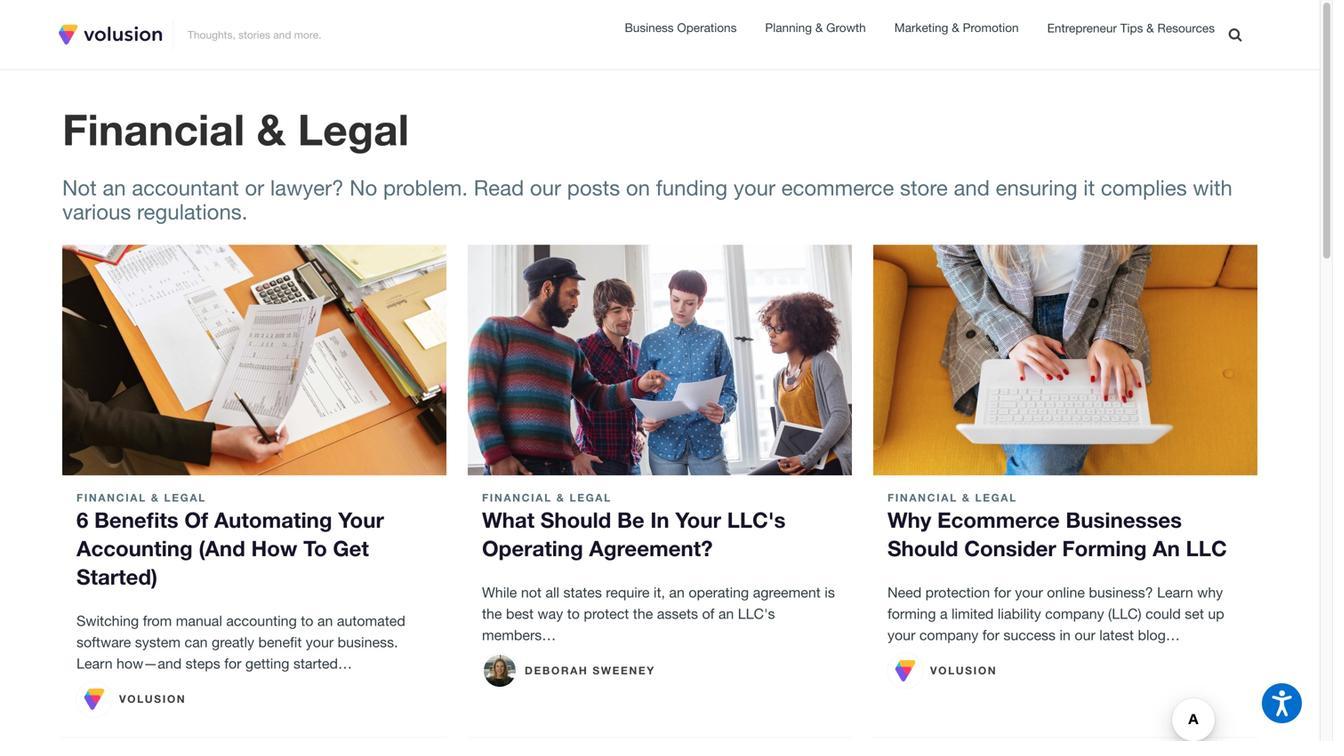 Task type: describe. For each thing, give the bounding box(es) containing it.
not
[[521, 585, 542, 601]]

deborah sweeney link
[[482, 654, 655, 689]]

get
[[333, 536, 369, 561]]

software
[[76, 635, 131, 651]]

is
[[825, 585, 835, 601]]

0 vertical spatial and
[[273, 28, 291, 41]]

limited
[[952, 606, 994, 623]]

store
[[900, 175, 948, 200]]

it,
[[654, 585, 665, 601]]

entrepreneur
[[1047, 21, 1117, 35]]

or
[[245, 175, 264, 200]]

protect
[[584, 606, 629, 623]]

various
[[62, 199, 131, 224]]

llc's inside financial & legal what should be in your llc's operating agreement?
[[727, 507, 786, 533]]

your for automating
[[338, 507, 384, 533]]

financial for financial & legal what should be in your llc's operating agreement?
[[482, 492, 552, 504]]

operating
[[482, 536, 583, 561]]

thoughts,
[[188, 28, 235, 41]]

& right tips
[[1147, 21, 1154, 35]]

best
[[506, 606, 534, 623]]

tips
[[1120, 21, 1143, 35]]

financial & legal
[[62, 104, 409, 155]]

business?
[[1089, 585, 1153, 601]]

require
[[606, 585, 650, 601]]

read
[[474, 175, 524, 200]]

agreement
[[753, 585, 821, 601]]

learn inside switching from manual accounting to an automated software system can greatly benefit your business. learn how—and steps for getting started…
[[76, 656, 113, 673]]

& for financial & legal 6 benefits of automating your accounting (and how to get started)
[[151, 492, 160, 504]]

operations
[[677, 20, 737, 35]]

(llc)
[[1108, 606, 1142, 623]]

latest
[[1099, 628, 1134, 644]]

states
[[563, 585, 602, 601]]

0 vertical spatial for
[[994, 585, 1011, 601]]

to inside financial & legal 6 benefits of automating your accounting (and how to get started)
[[303, 536, 327, 561]]

need protection for your online business? learn why forming a limited liability company (llc) could set up your company for success in our latest blog…
[[888, 585, 1224, 644]]

growth
[[826, 20, 866, 35]]

need
[[888, 585, 922, 601]]

steps
[[186, 656, 220, 673]]

blog…
[[1138, 628, 1180, 644]]

agreement?
[[589, 536, 713, 561]]

in
[[650, 507, 669, 533]]

volusion for 6 benefits of automating your accounting (and how to get started)
[[119, 693, 186, 706]]

1 vertical spatial company
[[919, 628, 978, 644]]

& for marketing & promotion
[[952, 20, 959, 35]]

llc's inside while not all states require it, an operating agreement is the best way to protect the assets of an llc's members…
[[738, 606, 775, 623]]

planning & growth link
[[765, 18, 866, 38]]

system
[[135, 635, 181, 651]]

an inside switching from manual accounting to an automated software system can greatly benefit your business. learn how—and steps for getting started…
[[317, 613, 333, 630]]

why ecommerce businesses should consider forming an llc image
[[873, 245, 1258, 476]]

llc
[[1186, 536, 1227, 561]]

& for financial & legal
[[257, 104, 286, 155]]

ecommerce
[[781, 175, 894, 200]]

started…
[[293, 656, 352, 673]]

financial for financial & legal why ecommerce businesses should consider forming an llc
[[888, 492, 958, 504]]

marketing & promotion link
[[894, 18, 1019, 38]]

entrepreneur tips & resources link
[[1047, 19, 1215, 39]]

of inside financial & legal 6 benefits of automating your accounting (and how to get started)
[[184, 507, 208, 533]]

& for financial & legal why ecommerce businesses should consider forming an llc
[[962, 492, 971, 504]]

an right it,
[[669, 585, 685, 601]]

(and
[[199, 536, 245, 561]]

planning
[[765, 20, 812, 35]]

financial for financial & legal
[[62, 104, 245, 155]]

problem.
[[383, 175, 468, 200]]

success
[[1004, 628, 1056, 644]]

resources
[[1157, 21, 1215, 35]]

more.
[[294, 28, 321, 41]]

be
[[617, 507, 644, 533]]

should inside financial & legal what should be in your llc's operating agreement?
[[541, 507, 611, 533]]

business operations link
[[625, 18, 737, 38]]

not an accountant or lawyer? no problem. read our posts on funding your ecommerce store and ensuring it complies with various regulations.
[[62, 175, 1232, 224]]

liability
[[998, 606, 1041, 623]]

marketing & promotion
[[894, 20, 1019, 35]]

set
[[1185, 606, 1204, 623]]

started)
[[76, 564, 158, 589]]

protection
[[925, 585, 990, 601]]

an inside not an accountant or lawyer? no problem. read our posts on funding your ecommerce store and ensuring it complies with various regulations.
[[103, 175, 126, 200]]

your down 'forming'
[[888, 628, 915, 644]]

why
[[888, 507, 931, 533]]

while not all states require it, an operating agreement is the best way to protect the assets of an llc's members…
[[482, 585, 835, 644]]

your for in
[[675, 507, 721, 533]]

it
[[1083, 175, 1095, 200]]

why
[[1197, 585, 1223, 601]]

operating
[[689, 585, 749, 601]]

learn inside need protection for your online business? learn why forming a limited liability company (llc) could set up your company for success in our latest blog…
[[1157, 585, 1193, 601]]

business.
[[338, 635, 398, 651]]

a
[[940, 606, 948, 623]]

& for planning & growth
[[815, 20, 823, 35]]

to inside while not all states require it, an operating agreement is the best way to protect the assets of an llc's members…
[[567, 606, 580, 623]]

forming
[[1062, 536, 1147, 561]]

an inside financial & legal why ecommerce businesses should consider forming an llc
[[1153, 536, 1180, 561]]



Task type: vqa. For each thing, say whether or not it's contained in the screenshot.
The Fast,
no



Task type: locate. For each thing, give the bounding box(es) containing it.
benefits
[[94, 507, 178, 533]]

volusion for why ecommerce businesses should consider forming an llc
[[930, 665, 997, 677]]

manual
[[176, 613, 222, 630]]

financial & legal what should be in your llc's operating agreement?
[[482, 492, 786, 561]]

an left llc
[[1153, 536, 1180, 561]]

from
[[143, 613, 172, 630]]

assets
[[657, 606, 698, 623]]

for inside switching from manual accounting to an automated software system can greatly benefit your business. learn how—and steps for getting started…
[[224, 656, 241, 673]]

business operations
[[625, 20, 737, 35]]

legal up ecommerce
[[975, 492, 1017, 504]]

business
[[625, 20, 674, 35]]

benefit
[[258, 635, 302, 651]]

& inside financial & legal what should be in your llc's operating agreement?
[[557, 492, 565, 504]]

llc's up the agreement at the right of the page
[[727, 507, 786, 533]]

of up '(and'
[[184, 507, 208, 533]]

your inside not an accountant or lawyer? no problem. read our posts on funding your ecommerce store and ensuring it complies with various regulations.
[[734, 175, 775, 200]]

0 horizontal spatial your
[[338, 507, 384, 533]]

for down greatly
[[224, 656, 241, 673]]

switching
[[76, 613, 139, 630]]

0 vertical spatial volusion
[[930, 665, 997, 677]]

legal
[[298, 104, 409, 155], [164, 492, 206, 504], [570, 492, 612, 504], [975, 492, 1017, 504]]

legal up no
[[298, 104, 409, 155]]

ensuring
[[996, 175, 1078, 200]]

learn up could
[[1157, 585, 1193, 601]]

while
[[482, 585, 517, 601]]

0 vertical spatial llc's
[[727, 507, 786, 533]]

how
[[251, 536, 297, 561]]

& up benefits
[[151, 492, 160, 504]]

of inside while not all states require it, an operating agreement is the best way to protect the assets of an llc's members…
[[702, 606, 714, 623]]

learn down software
[[76, 656, 113, 673]]

0 horizontal spatial our
[[530, 175, 561, 200]]

your
[[338, 507, 384, 533], [675, 507, 721, 533]]

volusion link for why ecommerce businesses should consider forming an llc
[[888, 654, 997, 689]]

& inside financial & legal why ecommerce businesses should consider forming an llc
[[962, 492, 971, 504]]

automated
[[337, 613, 405, 630]]

stories
[[238, 28, 270, 41]]

0 horizontal spatial the
[[482, 606, 502, 623]]

could
[[1146, 606, 1181, 623]]

accounting
[[76, 536, 193, 561]]

volusion link for 6 benefits of automating your accounting (and how to get started)
[[76, 682, 186, 718]]

0 vertical spatial of
[[184, 507, 208, 533]]

accountant
[[132, 175, 239, 200]]

0 horizontal spatial volusion link
[[76, 682, 186, 718]]

financial up "why"
[[888, 492, 958, 504]]

1 horizontal spatial should
[[888, 536, 958, 561]]

an up started…
[[317, 613, 333, 630]]

1 horizontal spatial learn
[[1157, 585, 1193, 601]]

legal inside financial & legal what should be in your llc's operating agreement?
[[570, 492, 612, 504]]

6 benefits of automating your accounting (and how to get started) image
[[62, 245, 446, 476]]

1 vertical spatial volusion
[[119, 693, 186, 706]]

the
[[482, 606, 502, 623], [633, 606, 653, 623]]

2 your from the left
[[675, 507, 721, 533]]

up
[[1208, 606, 1224, 623]]

0 vertical spatial learn
[[1157, 585, 1193, 601]]

1 the from the left
[[482, 606, 502, 623]]

legal inside financial & legal why ecommerce businesses should consider forming an llc
[[975, 492, 1017, 504]]

1 horizontal spatial our
[[1075, 628, 1095, 644]]

your up get
[[338, 507, 384, 533]]

what should be in your llc's operating agreement? image
[[468, 245, 852, 476]]

& up operating
[[557, 492, 565, 504]]

1 vertical spatial of
[[702, 606, 714, 623]]

0 horizontal spatial of
[[184, 507, 208, 533]]

can
[[185, 635, 208, 651]]

financial
[[62, 104, 245, 155], [76, 492, 147, 504], [482, 492, 552, 504], [888, 492, 958, 504]]

financial for financial & legal 6 benefits of automating your accounting (and how to get started)
[[76, 492, 147, 504]]

for up liability
[[994, 585, 1011, 601]]

businesses
[[1066, 507, 1182, 533]]

to inside switching from manual accounting to an automated software system can greatly benefit your business. learn how—and steps for getting started…
[[301, 613, 313, 630]]

accounting
[[226, 613, 297, 630]]

your right in
[[675, 507, 721, 533]]

company down online
[[1045, 606, 1104, 623]]

1 your from the left
[[338, 507, 384, 533]]

for down limited at the bottom right
[[982, 628, 1000, 644]]

company down a
[[919, 628, 978, 644]]

regulations.
[[137, 199, 248, 224]]

1 horizontal spatial volusion
[[930, 665, 997, 677]]

an
[[103, 175, 126, 200], [1153, 536, 1180, 561], [669, 585, 685, 601], [718, 606, 734, 623], [317, 613, 333, 630]]

open accessibe: accessibility options, statement and help image
[[1272, 691, 1292, 717]]

learn
[[1157, 585, 1193, 601], [76, 656, 113, 673]]

1 horizontal spatial company
[[1045, 606, 1104, 623]]

automating
[[214, 507, 332, 533]]

switching from manual accounting to an automated software system can greatly benefit your business. learn how—and steps for getting started…
[[76, 613, 405, 673]]

in
[[1060, 628, 1071, 644]]

promotion
[[963, 20, 1019, 35]]

all
[[546, 585, 559, 601]]

complies
[[1101, 175, 1187, 200]]

1 vertical spatial llc's
[[738, 606, 775, 623]]

0 vertical spatial our
[[530, 175, 561, 200]]

lawyer?
[[270, 175, 344, 200]]

legal for financial & legal why ecommerce businesses should consider forming an llc
[[975, 492, 1017, 504]]

1 vertical spatial and
[[954, 175, 990, 200]]

your inside switching from manual accounting to an automated software system can greatly benefit your business. learn how—and steps for getting started…
[[306, 635, 334, 651]]

financial inside financial & legal why ecommerce businesses should consider forming an llc
[[888, 492, 958, 504]]

& up or
[[257, 104, 286, 155]]

1 vertical spatial should
[[888, 536, 958, 561]]

legal for financial & legal
[[298, 104, 409, 155]]

1 horizontal spatial of
[[702, 606, 714, 623]]

what
[[482, 507, 535, 533]]

0 horizontal spatial company
[[919, 628, 978, 644]]

volusion link down how—and
[[76, 682, 186, 718]]

how—and
[[117, 656, 182, 673]]

the down the while
[[482, 606, 502, 623]]

legal up operating
[[570, 492, 612, 504]]

online
[[1047, 585, 1085, 601]]

way
[[538, 606, 563, 623]]

0 horizontal spatial learn
[[76, 656, 113, 673]]

your up started…
[[306, 635, 334, 651]]

to
[[303, 536, 327, 561], [567, 606, 580, 623], [301, 613, 313, 630]]

financial inside financial & legal what should be in your llc's operating agreement?
[[482, 492, 552, 504]]

the down require
[[633, 606, 653, 623]]

0 horizontal spatial should
[[541, 507, 611, 533]]

volusion link
[[888, 654, 997, 689], [76, 682, 186, 718]]

volusion down how—and
[[119, 693, 186, 706]]

& up ecommerce
[[962, 492, 971, 504]]

should inside financial & legal why ecommerce businesses should consider forming an llc
[[888, 536, 958, 561]]

2 vertical spatial for
[[224, 656, 241, 673]]

an down operating
[[718, 606, 734, 623]]

our right in in the bottom right of the page
[[1075, 628, 1095, 644]]

and inside not an accountant or lawyer? no problem. read our posts on funding your ecommerce store and ensuring it complies with various regulations.
[[954, 175, 990, 200]]

& for financial & legal what should be in your llc's operating agreement?
[[557, 492, 565, 504]]

1 vertical spatial learn
[[76, 656, 113, 673]]

to left get
[[303, 536, 327, 561]]

volusion link down a
[[888, 654, 997, 689]]

funding
[[656, 175, 728, 200]]

should
[[541, 507, 611, 533], [888, 536, 958, 561]]

marketing
[[894, 20, 948, 35]]

of down operating
[[702, 606, 714, 623]]

0 horizontal spatial and
[[273, 28, 291, 41]]

& inside financial & legal 6 benefits of automating your accounting (and how to get started)
[[151, 492, 160, 504]]

thoughts, stories and more.
[[188, 28, 321, 41]]

our inside not an accountant or lawyer? no problem. read our posts on funding your ecommerce store and ensuring it complies with various regulations.
[[530, 175, 561, 200]]

on
[[626, 175, 650, 200]]

not
[[62, 175, 97, 200]]

financial inside financial & legal 6 benefits of automating your accounting (and how to get started)
[[76, 492, 147, 504]]

financial & legal 6 benefits of automating your accounting (and how to get started)
[[76, 492, 384, 589]]

your inside financial & legal what should be in your llc's operating agreement?
[[675, 507, 721, 533]]

llc's
[[727, 507, 786, 533], [738, 606, 775, 623]]

legal up benefits
[[164, 492, 206, 504]]

our
[[530, 175, 561, 200], [1075, 628, 1095, 644]]

financial up benefits
[[76, 492, 147, 504]]

no
[[350, 175, 377, 200]]

your up liability
[[1015, 585, 1043, 601]]

legal for financial & legal what should be in your llc's operating agreement?
[[570, 492, 612, 504]]

getting
[[245, 656, 289, 673]]

should up operating
[[541, 507, 611, 533]]

financial & legal why ecommerce businesses should consider forming an llc
[[888, 492, 1227, 561]]

to up benefit
[[301, 613, 313, 630]]

your inside financial & legal 6 benefits of automating your accounting (and how to get started)
[[338, 507, 384, 533]]

deborah
[[525, 665, 588, 677]]

1 horizontal spatial and
[[954, 175, 990, 200]]

0 horizontal spatial volusion
[[119, 693, 186, 706]]

our right read
[[530, 175, 561, 200]]

0 vertical spatial should
[[541, 507, 611, 533]]

greatly
[[212, 635, 254, 651]]

6
[[76, 507, 88, 533]]

our inside need protection for your online business? learn why forming a limited liability company (llc) could set up your company for success in our latest blog…
[[1075, 628, 1095, 644]]

with
[[1193, 175, 1232, 200]]

1 horizontal spatial volusion link
[[888, 654, 997, 689]]

legal inside financial & legal 6 benefits of automating your accounting (and how to get started)
[[164, 492, 206, 504]]

and left more.
[[273, 28, 291, 41]]

deborah sweeney
[[525, 665, 655, 677]]

consider
[[964, 536, 1056, 561]]

should down "why"
[[888, 536, 958, 561]]

financial up what in the left bottom of the page
[[482, 492, 552, 504]]

to right way
[[567, 606, 580, 623]]

and right store
[[954, 175, 990, 200]]

1 vertical spatial for
[[982, 628, 1000, 644]]

& right marketing
[[952, 20, 959, 35]]

1 horizontal spatial your
[[675, 507, 721, 533]]

1 vertical spatial our
[[1075, 628, 1095, 644]]

search image
[[1229, 27, 1242, 42]]

your right funding
[[734, 175, 775, 200]]

2 the from the left
[[633, 606, 653, 623]]

& left the 'growth'
[[815, 20, 823, 35]]

financial up accountant on the top left
[[62, 104, 245, 155]]

sweeney
[[593, 665, 655, 677]]

legal for financial & legal 6 benefits of automating your accounting (and how to get started)
[[164, 492, 206, 504]]

volusion down limited at the bottom right
[[930, 665, 997, 677]]

an right not
[[103, 175, 126, 200]]

llc's down the agreement at the right of the page
[[738, 606, 775, 623]]

0 vertical spatial company
[[1045, 606, 1104, 623]]

1 horizontal spatial the
[[633, 606, 653, 623]]



